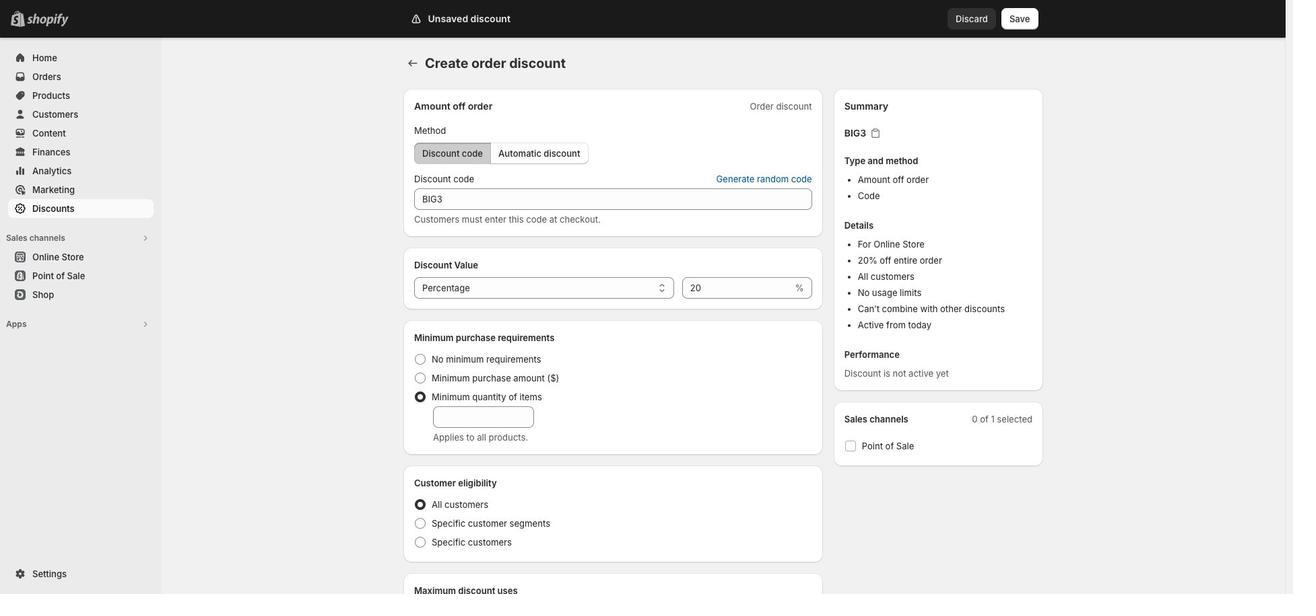 Task type: locate. For each thing, give the bounding box(es) containing it.
None text field
[[433, 407, 534, 428]]

shopify image
[[27, 13, 69, 27]]

None text field
[[414, 189, 812, 210], [682, 278, 793, 299], [414, 189, 812, 210], [682, 278, 793, 299]]



Task type: vqa. For each thing, say whether or not it's contained in the screenshot.
TEXT BOX
yes



